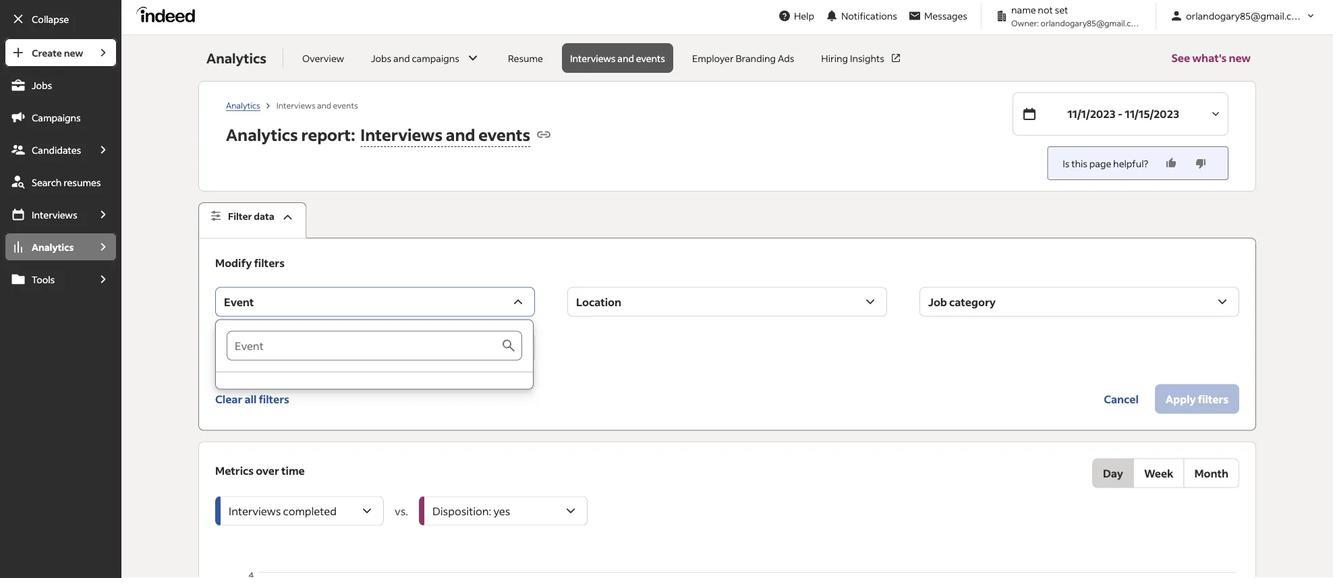 Task type: vqa. For each thing, say whether or not it's contained in the screenshot.
CAMPAIGN inside button
no



Task type: locate. For each thing, give the bounding box(es) containing it.
jobs for jobs
[[32, 79, 52, 91]]

help
[[794, 10, 815, 22]]

candidates link
[[4, 135, 89, 165]]

what's
[[1193, 51, 1227, 65]]

1 horizontal spatial new
[[1229, 51, 1251, 65]]

location
[[576, 295, 622, 309]]

orlandogary85@gmail.com
[[1186, 10, 1306, 22], [1041, 18, 1143, 28]]

orlandogary85@gmail.com up see what's new
[[1186, 10, 1306, 22]]

1 horizontal spatial jobs
[[371, 52, 392, 64]]

0 horizontal spatial orlandogary85@gmail.com
[[1041, 18, 1143, 28]]

event
[[224, 295, 254, 309]]

help button
[[773, 3, 820, 28]]

jobs inside jobs and campaigns button
[[371, 52, 392, 64]]

0 vertical spatial analytics link
[[226, 100, 260, 111]]

and inside button
[[393, 52, 410, 64]]

0 horizontal spatial interviews and events
[[276, 100, 358, 110]]

jobs and campaigns button
[[363, 43, 489, 73]]

job
[[929, 295, 947, 309]]

1 horizontal spatial events
[[479, 124, 531, 145]]

interviews
[[570, 52, 616, 64], [276, 100, 316, 110], [361, 124, 443, 145], [32, 209, 77, 221]]

name not set owner: orlandogary85@gmail.com
[[1012, 4, 1143, 28]]

11/1/2023
[[1068, 107, 1116, 121]]

overview link
[[294, 43, 352, 73]]

jobs inside jobs link
[[32, 79, 52, 91]]

resume
[[508, 52, 543, 64]]

0 vertical spatial jobs
[[371, 52, 392, 64]]

1 vertical spatial interviews and events
[[276, 100, 358, 110]]

insights
[[850, 52, 885, 64]]

interviews and events button
[[355, 120, 531, 149]]

analytics inside menu bar
[[32, 241, 74, 253]]

jobs
[[371, 52, 392, 64], [32, 79, 52, 91]]

hiring insights
[[822, 52, 885, 64]]

1 horizontal spatial orlandogary85@gmail.com
[[1186, 10, 1306, 22]]

events left employer
[[636, 52, 665, 64]]

candidates
[[32, 144, 81, 156]]

owner:
[[1012, 18, 1039, 28]]

employer
[[692, 52, 734, 64]]

1 vertical spatial filters
[[259, 392, 289, 406]]

is this page helpful?
[[1063, 157, 1149, 169]]

cancel button
[[1093, 384, 1150, 414]]

campaigns
[[32, 111, 81, 123]]

clear
[[215, 392, 242, 406]]

0 horizontal spatial analytics link
[[4, 232, 89, 262]]

not
[[1038, 4, 1053, 16]]

event button
[[215, 287, 535, 317]]

search
[[32, 176, 62, 188]]

clear all filters
[[215, 392, 289, 406]]

filters right modify
[[254, 256, 285, 270]]

region
[[215, 569, 1240, 578]]

show shareable url image
[[536, 127, 552, 143]]

hiring insights link
[[813, 43, 910, 73]]

collapse button
[[4, 4, 118, 34]]

filters inside button
[[259, 392, 289, 406]]

time
[[281, 464, 305, 478]]

orlandogary85@gmail.com inside orlandogary85@gmail.com dropdown button
[[1186, 10, 1306, 22]]

overview
[[302, 52, 344, 64]]

see
[[1172, 51, 1191, 65]]

jobs down create new link
[[32, 79, 52, 91]]

filter data
[[228, 210, 274, 222]]

0 horizontal spatial jobs
[[32, 79, 52, 91]]

modify
[[215, 256, 252, 270]]

messages
[[925, 10, 968, 22]]

2 vertical spatial events
[[479, 124, 531, 145]]

1 horizontal spatial interviews and events
[[570, 52, 665, 64]]

0 vertical spatial interviews and events
[[570, 52, 665, 64]]

new
[[64, 47, 83, 59], [1229, 51, 1251, 65]]

analytics
[[207, 49, 266, 67], [226, 100, 260, 110], [226, 124, 298, 145], [32, 241, 74, 253]]

events left show shareable url image
[[479, 124, 531, 145]]

1 vertical spatial jobs
[[32, 79, 52, 91]]

search resumes
[[32, 176, 101, 188]]

interviews and events
[[570, 52, 665, 64], [276, 100, 358, 110]]

new right what's
[[1229, 51, 1251, 65]]

orlandogary85@gmail.com down set
[[1041, 18, 1143, 28]]

interviews and events link
[[562, 43, 674, 73]]

events
[[636, 52, 665, 64], [333, 100, 358, 110], [479, 124, 531, 145]]

0 horizontal spatial new
[[64, 47, 83, 59]]

create new
[[32, 47, 83, 59]]

1 horizontal spatial analytics link
[[226, 100, 260, 111]]

filters
[[254, 256, 285, 270], [259, 392, 289, 406]]

campaigns link
[[4, 103, 118, 132]]

all
[[245, 392, 257, 406]]

events up report:
[[333, 100, 358, 110]]

analytics link
[[226, 100, 260, 111], [4, 232, 89, 262]]

day
[[1103, 466, 1124, 480]]

new right the create
[[64, 47, 83, 59]]

filters right 'all'
[[259, 392, 289, 406]]

filter data button
[[198, 202, 307, 239]]

0 horizontal spatial events
[[333, 100, 358, 110]]

0 vertical spatial events
[[636, 52, 665, 64]]

tools link
[[4, 265, 89, 294]]

0 vertical spatial filters
[[254, 256, 285, 270]]

and
[[393, 52, 410, 64], [618, 52, 634, 64], [317, 100, 331, 110], [446, 124, 475, 145]]

week
[[1144, 466, 1174, 480]]

create
[[32, 47, 62, 59]]

cancel
[[1104, 392, 1139, 406]]

-
[[1118, 107, 1123, 121]]

search resumes link
[[4, 167, 118, 197]]

jobs left the campaigns
[[371, 52, 392, 64]]

menu bar
[[0, 38, 122, 578]]



Task type: describe. For each thing, give the bounding box(es) containing it.
interviews and events inside interviews and events link
[[570, 52, 665, 64]]

is
[[1063, 157, 1070, 169]]

interviews inside menu bar
[[32, 209, 77, 221]]

metrics over time
[[215, 464, 305, 478]]

menu bar containing create new
[[0, 38, 122, 578]]

notifications
[[842, 10, 898, 22]]

see what's new
[[1172, 51, 1251, 65]]

branding
[[736, 52, 776, 64]]

see what's new button
[[1172, 35, 1251, 81]]

over
[[256, 464, 279, 478]]

collapse
[[32, 13, 69, 25]]

name
[[1012, 4, 1036, 16]]

employer branding ads link
[[684, 43, 803, 73]]

new inside button
[[1229, 51, 1251, 65]]

report:
[[301, 124, 355, 145]]

interviews link
[[4, 200, 89, 229]]

jobs and campaigns
[[371, 52, 460, 64]]

2 horizontal spatial events
[[636, 52, 665, 64]]

notifications button
[[820, 1, 903, 31]]

job category
[[929, 295, 996, 309]]

1 vertical spatial analytics link
[[4, 232, 89, 262]]

this page is helpful image
[[1165, 157, 1178, 170]]

modify filters
[[215, 256, 285, 270]]

jobs for jobs and campaigns
[[371, 52, 392, 64]]

event list box
[[216, 320, 533, 389]]

resume link
[[500, 43, 551, 73]]

11/1/2023 - 11/15/2023
[[1068, 107, 1180, 121]]

11/15/2023
[[1125, 107, 1180, 121]]

Event field
[[227, 331, 501, 361]]

resumes
[[64, 176, 101, 188]]

set
[[1055, 4, 1068, 16]]

indeed home image
[[136, 6, 201, 23]]

name not set owner: orlandogary85@gmail.com element
[[990, 3, 1148, 29]]

data
[[254, 210, 274, 222]]

filter
[[228, 210, 252, 222]]

clear all filters button
[[215, 384, 289, 414]]

category
[[950, 295, 996, 309]]

tools
[[32, 273, 55, 285]]

job category button
[[920, 287, 1240, 317]]

location button
[[568, 287, 888, 317]]

orlandogary85@gmail.com inside "name not set owner: orlandogary85@gmail.com"
[[1041, 18, 1143, 28]]

this
[[1072, 157, 1088, 169]]

this page is not helpful image
[[1195, 157, 1208, 170]]

vs.
[[395, 504, 408, 518]]

new inside menu bar
[[64, 47, 83, 59]]

employer branding ads
[[692, 52, 795, 64]]

orlandogary85@gmail.com button
[[1165, 3, 1323, 28]]

analytics report: interviews and events
[[226, 124, 531, 145]]

month
[[1195, 466, 1229, 480]]

hiring
[[822, 52, 848, 64]]

create new link
[[4, 38, 89, 67]]

metrics
[[215, 464, 254, 478]]

page
[[1090, 157, 1112, 169]]

1 vertical spatial events
[[333, 100, 358, 110]]

ads
[[778, 52, 795, 64]]

jobs link
[[4, 70, 118, 100]]

messages link
[[903, 3, 973, 28]]

campaigns
[[412, 52, 460, 64]]

helpful?
[[1114, 157, 1149, 169]]



